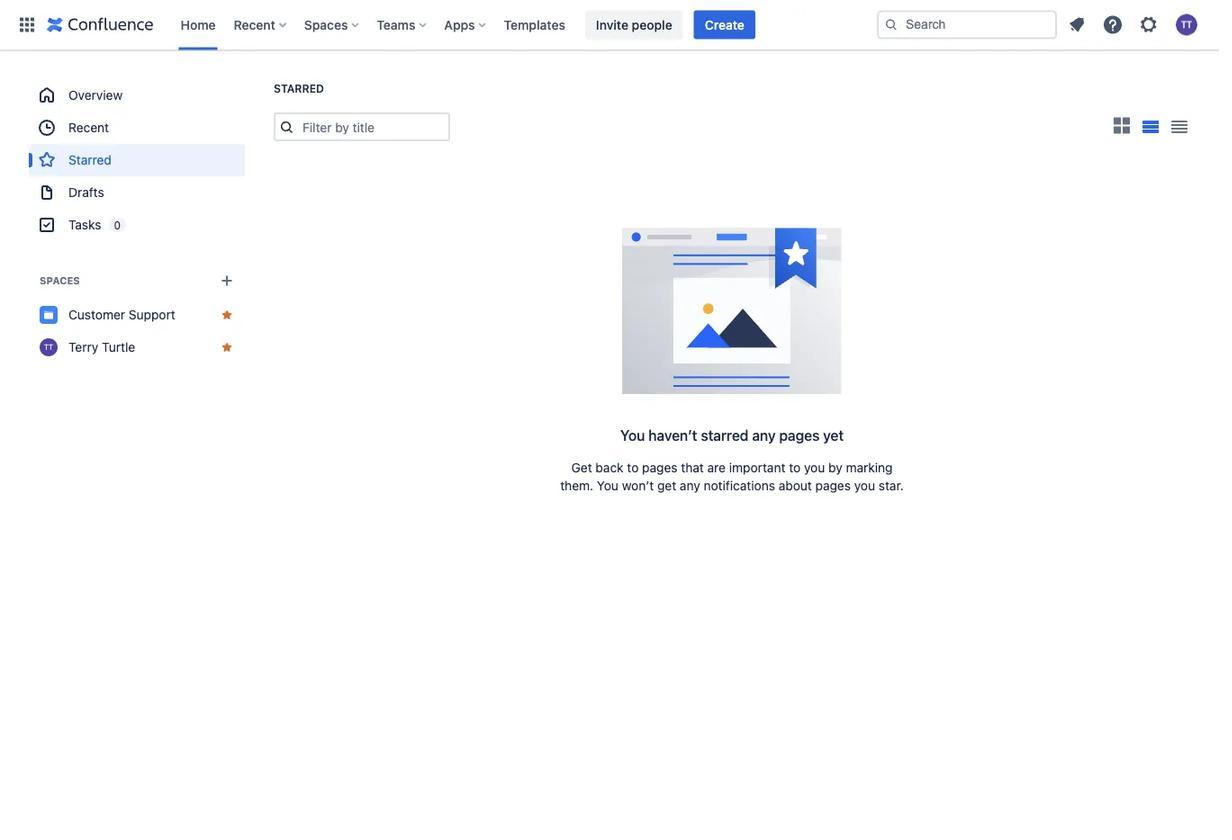 Task type: locate. For each thing, give the bounding box(es) containing it.
you
[[804, 461, 825, 475], [854, 479, 875, 493]]

won't
[[622, 479, 654, 493]]

0 vertical spatial starred
[[274, 82, 324, 95]]

that
[[681, 461, 704, 475]]

banner
[[0, 0, 1219, 50]]

0 horizontal spatial you
[[597, 479, 619, 493]]

support
[[129, 308, 175, 322]]

1 horizontal spatial recent
[[234, 17, 275, 32]]

2 vertical spatial pages
[[815, 479, 851, 493]]

1 horizontal spatial you
[[854, 479, 875, 493]]

search image
[[884, 18, 899, 32]]

1 horizontal spatial to
[[789, 461, 801, 475]]

turtle
[[102, 340, 135, 355]]

0 horizontal spatial recent
[[68, 120, 109, 135]]

tasks
[[68, 217, 101, 232]]

create a space image
[[216, 270, 238, 292]]

customer
[[68, 308, 125, 322]]

recent link
[[29, 112, 245, 144]]

1 vertical spatial any
[[680, 479, 700, 493]]

1 vertical spatial starred
[[68, 153, 112, 167]]

apps button
[[439, 10, 493, 39]]

0 vertical spatial spaces
[[304, 17, 348, 32]]

marking
[[846, 461, 893, 475]]

pages
[[779, 427, 820, 444], [642, 461, 678, 475], [815, 479, 851, 493]]

1 vertical spatial spaces
[[40, 275, 80, 287]]

you up back
[[620, 427, 645, 444]]

get
[[657, 479, 676, 493]]

pages down by
[[815, 479, 851, 493]]

1 to from the left
[[627, 461, 639, 475]]

drafts
[[68, 185, 104, 200]]

home link
[[175, 10, 221, 39]]

starred inside "link"
[[68, 153, 112, 167]]

overview link
[[29, 79, 245, 112]]

compact list image
[[1169, 116, 1190, 138]]

recent down the overview on the left top of the page
[[68, 120, 109, 135]]

spaces up 'customer' at the top left of the page
[[40, 275, 80, 287]]

back
[[596, 461, 624, 475]]

any down that
[[680, 479, 700, 493]]

0 horizontal spatial to
[[627, 461, 639, 475]]

by
[[828, 461, 843, 475]]

recent
[[234, 17, 275, 32], [68, 120, 109, 135]]

templates
[[504, 17, 565, 32]]

starred up the drafts
[[68, 153, 112, 167]]

group
[[29, 79, 245, 241]]

0 horizontal spatial any
[[680, 479, 700, 493]]

pages up get
[[642, 461, 678, 475]]

spaces button
[[299, 10, 366, 39]]

spaces
[[304, 17, 348, 32], [40, 275, 80, 287]]

you left by
[[804, 461, 825, 475]]

to
[[627, 461, 639, 475], [789, 461, 801, 475]]

list image
[[1142, 121, 1159, 133]]

1 horizontal spatial spaces
[[304, 17, 348, 32]]

notification icon image
[[1066, 14, 1088, 36]]

about
[[779, 479, 812, 493]]

0 vertical spatial you
[[620, 427, 645, 444]]

starred
[[701, 427, 749, 444]]

recent right home
[[234, 17, 275, 32]]

get
[[571, 461, 592, 475]]

group containing overview
[[29, 79, 245, 241]]

apps
[[444, 17, 475, 32]]

you down back
[[597, 479, 619, 493]]

Filter by title field
[[297, 114, 448, 140]]

1 vertical spatial you
[[597, 479, 619, 493]]

any
[[752, 427, 776, 444], [680, 479, 700, 493]]

recent button
[[228, 10, 293, 39]]

to up about
[[789, 461, 801, 475]]

unstar this space image
[[220, 340, 234, 355]]

0 horizontal spatial starred
[[68, 153, 112, 167]]

you down marking
[[854, 479, 875, 493]]

yet
[[823, 427, 844, 444]]

starred down the spaces popup button
[[274, 82, 324, 95]]

starred
[[274, 82, 324, 95], [68, 153, 112, 167]]

1 horizontal spatial starred
[[274, 82, 324, 95]]

any up important
[[752, 427, 776, 444]]

to up won't at right
[[627, 461, 639, 475]]

confluence image
[[47, 14, 154, 36], [47, 14, 154, 36]]

0 vertical spatial any
[[752, 427, 776, 444]]

0 horizontal spatial spaces
[[40, 275, 80, 287]]

banner containing home
[[0, 0, 1219, 50]]

cards image
[[1111, 115, 1133, 136]]

spaces right 'recent' 'popup button'
[[304, 17, 348, 32]]

1 horizontal spatial any
[[752, 427, 776, 444]]

1 vertical spatial pages
[[642, 461, 678, 475]]

0 vertical spatial recent
[[234, 17, 275, 32]]

you
[[620, 427, 645, 444], [597, 479, 619, 493]]

overview
[[68, 88, 123, 103]]

pages left yet
[[779, 427, 820, 444]]

1 vertical spatial you
[[854, 479, 875, 493]]

0 vertical spatial you
[[804, 461, 825, 475]]



Task type: vqa. For each thing, say whether or not it's contained in the screenshot.
people
yes



Task type: describe. For each thing, give the bounding box(es) containing it.
invite people
[[596, 17, 672, 32]]

appswitcher icon image
[[16, 14, 38, 36]]

invite
[[596, 17, 629, 32]]

create
[[705, 17, 745, 32]]

0 vertical spatial pages
[[779, 427, 820, 444]]

customer support
[[68, 308, 175, 322]]

terry turtle link
[[29, 331, 245, 364]]

you inside get back to pages that are important to you by marking them.  you won't get any notifications about pages you star.
[[597, 479, 619, 493]]

people
[[632, 17, 672, 32]]

teams
[[377, 17, 415, 32]]

Search field
[[877, 10, 1057, 39]]

you haven't starred any pages yet
[[620, 427, 844, 444]]

drafts link
[[29, 176, 245, 209]]

teams button
[[371, 10, 433, 39]]

starred link
[[29, 144, 245, 176]]

any inside get back to pages that are important to you by marking them.  you won't get any notifications about pages you star.
[[680, 479, 700, 493]]

unstar this space image
[[220, 308, 234, 322]]

templates link
[[498, 10, 571, 39]]

are
[[707, 461, 726, 475]]

help icon image
[[1102, 14, 1124, 36]]

haven't
[[649, 427, 697, 444]]

your profile and preferences image
[[1176, 14, 1198, 36]]

settings icon image
[[1138, 14, 1160, 36]]

home
[[181, 17, 216, 32]]

0 horizontal spatial you
[[804, 461, 825, 475]]

them.
[[560, 479, 594, 493]]

1 horizontal spatial you
[[620, 427, 645, 444]]

terry turtle
[[68, 340, 135, 355]]

get back to pages that are important to you by marking them.  you won't get any notifications about pages you star.
[[560, 461, 904, 493]]

spaces inside the spaces popup button
[[304, 17, 348, 32]]

notifications
[[704, 479, 775, 493]]

invite people button
[[585, 10, 683, 39]]

recent inside 'popup button'
[[234, 17, 275, 32]]

1 vertical spatial recent
[[68, 120, 109, 135]]

global element
[[11, 0, 873, 50]]

customer support link
[[29, 299, 245, 331]]

star.
[[879, 479, 904, 493]]

terry
[[68, 340, 98, 355]]

2 to from the left
[[789, 461, 801, 475]]

create link
[[694, 10, 755, 39]]

important
[[729, 461, 786, 475]]

0
[[114, 219, 121, 231]]



